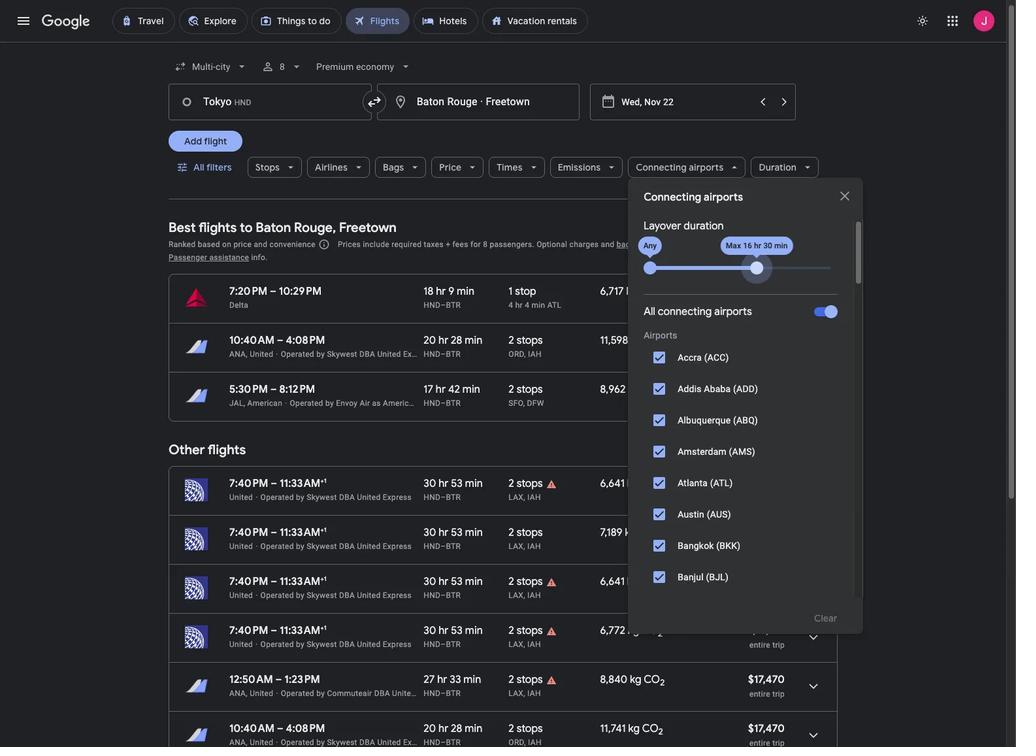 Task type: vqa. For each thing, say whether or not it's contained in the screenshot.
11:33 AM
yes



Task type: describe. For each thing, give the bounding box(es) containing it.
6,717
[[600, 285, 624, 298]]

min for layover (1 of 2) is a 11 hr 55 min overnight layover at los angeles international airport in los angeles. layover (2 of 2) is a 1 hr 7 min layover at george bush intercontinental airport in houston. 'element'
[[464, 673, 481, 686]]

min for layover (1 of 1) is a 4 hr 4 min layover at hartsfield-jackson atlanta international airport in atlanta. element
[[457, 285, 475, 298]]

skywest for leaves haneda airport at 7:40 pm on wednesday, november 22 and arrives at baton rouge metropolitan airport at 11:33 am on thursday, november 23. 'element' related to layover (1 of 2) is a 12 hr 22 min layover at los angeles international airport in los angeles. layover (2 of 2) is a 4 hr 12 min layover at george bush intercontinental airport in houston. element
[[307, 542, 337, 551]]

layover
[[644, 220, 682, 233]]

30 hr 53 min hnd – btr for layover (1 of 2) is a 12 hr 22 min layover at los angeles international airport in los angeles. layover (2 of 2) is a 4 hr 12 min layover at george bush intercontinental airport in houston. element
[[424, 526, 483, 551]]

hnd for layover (1 of 2) is a 2 hr 35 min layover at los angeles international airport in los angeles. layover (2 of 2) is a 13 hr 57 min overnight layover at george bush intercontinental airport in houston. element
[[424, 493, 441, 502]]

price
[[440, 161, 462, 173]]

kg for layover (1 of 2) is a 2 hr 35 min layover at los angeles international airport in los angeles. layover (2 of 2) is a 13 hr 57 min overnight layover at george bush intercontinental airport in houston. element
[[627, 477, 639, 490]]

10:40 am for 11,741
[[229, 722, 275, 735]]

20 hr 28 min
[[424, 722, 483, 735]]

min for 'layover (1 of 2) is a 5 hr 4 min layover at los angeles international airport in los angeles. layover (2 of 2) is a 11 hr 28 min overnight layover at george bush intercontinental airport in houston.' element
[[465, 624, 483, 637]]

jal,
[[229, 399, 245, 408]]

leaves haneda airport at 5:30 pm on wednesday, november 22 and arrives at baton rouge metropolitan airport at 8:12 pm on wednesday, november 22. element
[[229, 383, 315, 396]]

hr inside the 1 stop 4 hr 4 min atl
[[516, 301, 523, 310]]

1 vertical spatial connecting
[[644, 191, 702, 204]]

2 inside 11,741 kg co 2
[[659, 726, 663, 737]]

30 hr 53 min hnd – btr for 'layover (1 of 2) is a 5 hr 4 min layover at los angeles international airport in los angeles. layover (2 of 2) is a 11 hr 28 min overnight layover at george bush intercontinental airport in houston.' element
[[424, 624, 483, 649]]

2 left the banjul
[[658, 579, 662, 590]]

albuquerque (abq)
[[678, 415, 758, 426]]

atl
[[548, 301, 562, 310]]

stop
[[515, 285, 537, 298]]

connecting
[[658, 305, 712, 318]]

Departure time: 7:40 PM. text field
[[229, 477, 268, 490]]

airlines button
[[307, 152, 370, 183]]

2 inside 8,962 kg co 2
[[659, 387, 663, 398]]

8,840
[[600, 673, 628, 686]]

5:30 pm
[[229, 383, 268, 396]]

leaves haneda airport at 7:40 pm on wednesday, november 22 and arrives at baton rouge metropolitan airport at 11:33 am on thursday, november 23. element for layover (1 of 2) is a 12 hr 22 min layover at los angeles international airport in los angeles. layover (2 of 2) is a 4 hr 12 min layover at george bush intercontinental airport in houston. element
[[229, 526, 327, 539]]

2 up layover (1 of 2) is a 6 hr 42 min layover at los angeles international airport in los angeles. layover (2 of 2) is a 9 hr 50 min overnight layover at george bush intercontinental airport in houston. element
[[509, 575, 514, 588]]

leaves haneda airport at 7:40 pm on wednesday, november 22 and arrives at baton rouge metropolitan airport at 11:33 am on thursday, november 23. element for 'layover (1 of 2) is a 5 hr 4 min layover at los angeles international airport in los angeles. layover (2 of 2) is a 11 hr 28 min overnight layover at george bush intercontinental airport in houston.' element
[[229, 624, 327, 637]]

1 4 from the left
[[509, 301, 513, 310]]

iah inside 2 stops lax , iah
[[528, 542, 541, 551]]

17470 US dollars text field
[[748, 673, 785, 686]]

6 2 stops flight. element from the top
[[509, 624, 543, 639]]

layover (1 of 2) is a 12 hr 22 min layover at los angeles international airport in los angeles. layover (2 of 2) is a 4 hr 12 min layover at george bush intercontinental airport in houston. element
[[509, 541, 594, 552]]

1 for 'layover (1 of 2) is a 5 hr 4 min layover at los angeles international airport in los angeles. layover (2 of 2) is a 11 hr 28 min overnight layover at george bush intercontinental airport in houston.' element
[[324, 624, 327, 632]]

amsterdam
[[678, 446, 727, 457]]

16
[[744, 241, 753, 250]]

iah for layover (1 of 2) is a 6 hr 42 min layover at los angeles international airport in los angeles. layover (2 of 2) is a 9 hr 50 min overnight layover at george bush intercontinental airport in houston. element
[[528, 591, 541, 600]]

trip for $17,124
[[773, 641, 785, 650]]

– inside 17 hr 42 min hnd – btr
[[441, 399, 446, 408]]

8 stops from the top
[[517, 722, 543, 735]]

11,598 kg co 2
[[600, 334, 666, 349]]

accra (acc)
[[678, 352, 729, 363]]

bag fees button
[[617, 240, 648, 249]]

dba for leaves haneda airport at 7:40 pm on wednesday, november 22 and arrives at baton rouge metropolitan airport at 11:33 am on thursday, november 23. 'element' associated with 'layover (1 of 2) is a 5 hr 4 min layover at los angeles international airport in los angeles. layover (2 of 2) is a 11 hr 28 min overnight layover at george bush intercontinental airport in houston.' element
[[339, 640, 355, 649]]

6 stops from the top
[[517, 624, 543, 637]]

austin (aus)
[[678, 509, 731, 520]]

42
[[448, 383, 460, 396]]

based
[[198, 240, 220, 249]]

taxes
[[424, 240, 444, 249]]

7:40 pm – 11:33 am + 1 for layover (1 of 2) is a 6 hr 42 min layover at los angeles international airport in los angeles. layover (2 of 2) is a 9 hr 50 min overnight layover at george bush intercontinental airport in houston. element
[[229, 575, 327, 588]]

commuteair
[[327, 689, 372, 698]]

$7,556
[[754, 285, 785, 298]]

27 hr 33 min hnd – btr
[[424, 673, 481, 698]]

sort
[[783, 238, 802, 250]]

1 inside the 1 stop 4 hr 4 min atl
[[509, 285, 513, 298]]

2 2 stops flight. element from the top
[[509, 383, 543, 398]]

entire for $7,556
[[750, 301, 771, 311]]

7:40 pm for layover (1 of 2) is a 2 hr 35 min layover at los angeles international airport in los angeles. layover (2 of 2) is a 13 hr 57 min overnight layover at george bush intercontinental airport in houston. element
[[229, 477, 268, 490]]

1 and from the left
[[254, 240, 268, 249]]

layover (1 of 2) is a 2 hr 30 min layover at san francisco international airport in san francisco. layover (2 of 2) is a 59 min layover at dallas/fort worth international airport in dallas. element
[[509, 398, 594, 409]]

btr for layover (1 of 2) is a 11 hr 55 min overnight layover at los angeles international airport in los angeles. layover (2 of 2) is a 1 hr 7 min layover at george bush intercontinental airport in houston. 'element'
[[446, 689, 461, 698]]

layover duration any
[[644, 220, 724, 247]]

price button
[[432, 152, 484, 183]]

lax for 'layover (1 of 2) is a 5 hr 4 min layover at los angeles international airport in los angeles. layover (2 of 2) is a 11 hr 28 min overnight layover at george bush intercontinental airport in houston.' element
[[509, 640, 524, 649]]

duration
[[684, 220, 724, 233]]

hnd for layover (1 of 2) is a 1 hr 30 min layover at o'hare international airport in chicago. layover (2 of 2) is a 3 hr 6 min layover at george bush intercontinental airport in houston. element
[[424, 350, 441, 359]]

5 stops from the top
[[517, 575, 543, 588]]

none search field containing connecting airports
[[169, 51, 864, 747]]

hr for total duration 18 hr 9 min. element
[[436, 285, 446, 298]]

8,962
[[600, 383, 626, 396]]

hnd for layover (1 of 2) is a 6 hr 42 min layover at los angeles international airport in los angeles. layover (2 of 2) is a 9 hr 50 min overnight layover at george bush intercontinental airport in houston. element
[[424, 591, 441, 600]]

operated by skywest dba united express for 11,598 leaves haneda airport at 10:40 am on wednesday, november 22 and arrives at baton rouge metropolitan airport at 4:08 pm on wednesday, november 22. element
[[281, 350, 432, 359]]

17124 US dollars text field
[[751, 624, 785, 637]]

2 up layover (1 of 2) is a 3 hr 15 min layover at o'hare international airport in chicago. layover (2 of 2) is a 1 hr 24 min layover at george bush intercontinental airport in houston. element
[[509, 722, 514, 735]]

all for all connecting airports
[[644, 305, 656, 318]]

required
[[392, 240, 422, 249]]

bag
[[617, 240, 631, 249]]

by for layover (1 of 2) is a 2 hr 35 min layover at los angeles international airport in los angeles. layover (2 of 2) is a 13 hr 57 min overnight layover at george bush intercontinental airport in houston. element
[[296, 493, 305, 502]]

ana, united for 10:40 am
[[229, 350, 273, 359]]

7:40 pm for 'layover (1 of 2) is a 5 hr 4 min layover at los angeles international airport in los angeles. layover (2 of 2) is a 11 hr 28 min overnight layover at george bush intercontinental airport in houston.' element
[[229, 624, 268, 637]]

on
[[222, 240, 231, 249]]

operated by skywest dba united express for leaves haneda airport at 7:40 pm on wednesday, november 22 and arrives at baton rouge metropolitan airport at 11:33 am on thursday, november 23. 'element' associated with layover (1 of 2) is a 2 hr 35 min layover at los angeles international airport in los angeles. layover (2 of 2) is a 13 hr 57 min overnight layover at george bush intercontinental airport in houston. element
[[261, 493, 412, 502]]

+ for leaves haneda airport at 7:40 pm on wednesday, november 22 and arrives at baton rouge metropolitan airport at 11:33 am on thursday, november 23. 'element' associated with layover (1 of 2) is a 6 hr 42 min layover at los angeles international airport in los angeles. layover (2 of 2) is a 9 hr 50 min overnight layover at george bush intercontinental airport in houston. element
[[320, 575, 324, 583]]

11:33 am for layover (1 of 2) is a 2 hr 35 min layover at los angeles international airport in los angeles. layover (2 of 2) is a 13 hr 57 min overnight layover at george bush intercontinental airport in houston. element
[[280, 477, 320, 490]]

5 2 stops flight. element from the top
[[509, 575, 543, 590]]

operated for leaves haneda airport at 7:40 pm on wednesday, november 22 and arrives at baton rouge metropolitan airport at 11:33 am on thursday, november 23. 'element' associated with layover (1 of 2) is a 6 hr 42 min layover at los angeles international airport in los angeles. layover (2 of 2) is a 9 hr 50 min overnight layover at george bush intercontinental airport in houston. element
[[261, 591, 294, 600]]

– inside 20 hr 28 min hnd – btr
[[441, 350, 446, 359]]

17
[[424, 383, 433, 396]]

layover (1 of 2) is a 6 hr 42 min layover at los angeles international airport in los angeles. layover (2 of 2) is a 9 hr 50 min overnight layover at george bush intercontinental airport in houston. element
[[509, 590, 594, 601]]

8,962 kg co 2
[[600, 383, 663, 398]]

add flight button
[[169, 131, 243, 152]]

passengers.
[[490, 240, 535, 249]]

18
[[424, 285, 434, 298]]

2 left atlanta
[[658, 481, 662, 492]]

freetown inside main content
[[339, 220, 397, 236]]

2 fees from the left
[[633, 240, 648, 249]]

2 stops sfo , dfw
[[509, 383, 544, 408]]

iah for layover (1 of 2) is a 11 hr 55 min overnight layover at los angeles international airport in los angeles. layover (2 of 2) is a 1 hr 7 min layover at george bush intercontinental airport in houston. 'element'
[[528, 689, 541, 698]]

main content containing best flights to baton rouge, freetown
[[169, 210, 838, 747]]

btr for layover (1 of 2) is a 2 hr 35 min layover at los angeles international airport in los angeles. layover (2 of 2) is a 13 hr 57 min overnight layover at george bush intercontinental airport in houston. element
[[446, 493, 461, 502]]

(ams)
[[729, 446, 756, 457]]

passenger assistance button
[[169, 253, 249, 262]]

2 stops for layover (1 of 2) is a 11 hr 55 min overnight layover at los angeles international airport in los angeles. layover (2 of 2) is a 1 hr 7 min layover at george bush intercontinental airport in houston. 'element'
[[509, 673, 543, 686]]

express for leaves haneda airport at 7:40 pm on wednesday, november 22 and arrives at baton rouge metropolitan airport at 11:33 am on thursday, november 23. 'element' associated with 'layover (1 of 2) is a 5 hr 4 min layover at los angeles international airport in los angeles. layover (2 of 2) is a 11 hr 28 min overnight layover at george bush intercontinental airport in houston.' element
[[383, 640, 412, 649]]

by:
[[804, 238, 817, 250]]

envoy
[[336, 399, 358, 408]]

53 for layover (1 of 2) is a 12 hr 22 min layover at los angeles international airport in los angeles. layover (2 of 2) is a 4 hr 12 min layover at george bush intercontinental airport in houston. element
[[451, 526, 463, 539]]

ranked
[[169, 240, 196, 249]]

– inside 7:20 pm – 10:29 pm delta
[[270, 285, 277, 298]]

30 for layover (1 of 2) is a 2 hr 35 min layover at los angeles international airport in los angeles. layover (2 of 2) is a 13 hr 57 min overnight layover at george bush intercontinental airport in houston. element
[[424, 477, 436, 490]]

kg for the layover (1 of 2) is a 2 hr 30 min layover at san francisco international airport in san francisco. layover (2 of 2) is a 59 min layover at dallas/fort worth international airport in dallas. element at the bottom right of the page
[[628, 383, 640, 396]]

10:40 am – 4:08 pm for 11,598
[[229, 334, 325, 347]]

stops inside 2 stops ord , iah
[[517, 334, 543, 347]]

27
[[424, 673, 435, 686]]

(acc)
[[704, 352, 729, 363]]

$17,470 for $17,470 entire trip
[[748, 673, 785, 686]]

air
[[360, 399, 370, 408]]

1 fees from the left
[[453, 240, 468, 249]]

hr for total duration 30 hr 53 min. element for 'layover (1 of 2) is a 5 hr 4 min layover at los angeles international airport in los angeles. layover (2 of 2) is a 11 hr 28 min overnight layover at george bush intercontinental airport in houston.' element
[[439, 624, 449, 637]]

8 button
[[257, 51, 309, 82]]

btr for 'layover (1 of 2) is a 5 hr 4 min layover at los angeles international airport in los angeles. layover (2 of 2) is a 11 hr 28 min overnight layover at george bush intercontinental airport in houston.' element
[[446, 640, 461, 649]]

Arrival time: 10:29 PM. text field
[[279, 285, 322, 298]]

total duration 27 hr 33 min. element
[[424, 673, 509, 688]]

Departure time: 7:40 PM. text field
[[229, 624, 268, 637]]

(aus)
[[707, 509, 731, 520]]

ord
[[509, 350, 524, 359]]

albuquerque
[[678, 415, 731, 426]]

total duration 30 hr 53 min. element for 'layover (1 of 2) is a 5 hr 4 min layover at los angeles international airport in los angeles. layover (2 of 2) is a 11 hr 28 min overnight layover at george bush intercontinental airport in houston.' element
[[424, 624, 509, 639]]

co for layover (1 of 2) is a 2 hr 35 min layover at los angeles international airport in los angeles. layover (2 of 2) is a 13 hr 57 min overnight layover at george bush intercontinental airport in houston. element
[[641, 477, 658, 490]]

add
[[184, 135, 202, 147]]

iah inside 2 stops ord , iah
[[528, 350, 542, 359]]

leaves haneda airport at 12:50 am on wednesday, november 22 and arrives at baton rouge metropolitan airport at 1:23 pm on wednesday, november 22. element
[[229, 673, 320, 686]]

connecting airports inside popup button
[[636, 161, 724, 173]]

6,772 kg co 2
[[600, 624, 663, 639]]

2 inside 6,717 kg co 2
[[657, 289, 661, 300]]

$17,124
[[751, 624, 785, 637]]

to
[[240, 220, 253, 236]]

any inside layover duration any
[[644, 238, 658, 247]]

skywest for leaves haneda airport at 7:40 pm on wednesday, november 22 and arrives at baton rouge metropolitan airport at 11:33 am on thursday, november 23. 'element' associated with layover (1 of 2) is a 2 hr 35 min layover at los angeles international airport in los angeles. layover (2 of 2) is a 13 hr 57 min overnight layover at george bush intercontinental airport in houston. element
[[307, 493, 337, 502]]

Departure time: 5:30 PM. text field
[[229, 383, 268, 396]]

layover (1 of 2) is a 5 hr 4 min layover at los angeles international airport in los angeles. layover (2 of 2) is a 11 hr 28 min overnight layover at george bush intercontinental airport in houston. element
[[509, 639, 594, 650]]

times
[[497, 161, 523, 173]]

hr for layover (1 of 2) is a 6 hr 42 min layover at los angeles international airport in los angeles. layover (2 of 2) is a 9 hr 50 min overnight layover at george bush intercontinental airport in houston. element's total duration 30 hr 53 min. element
[[439, 575, 449, 588]]

assistance
[[210, 253, 249, 262]]

– inside 27 hr 33 min hnd – btr
[[441, 689, 446, 698]]

leaves haneda airport at 7:40 pm on wednesday, november 22 and arrives at baton rouge metropolitan airport at 11:33 am on thursday, november 23. element for layover (1 of 2) is a 6 hr 42 min layover at los angeles international airport in los angeles. layover (2 of 2) is a 9 hr 50 min overnight layover at george bush intercontinental airport in houston. element
[[229, 575, 327, 588]]

1 stop 4 hr 4 min atl
[[509, 285, 562, 310]]

$17,124 entire trip
[[750, 624, 785, 650]]

8 inside prices include required taxes + fees for 8 passengers. optional charges and bag fees may apply. passenger assistance
[[483, 240, 488, 249]]

by for layover (1 of 2) is a 6 hr 42 min layover at los angeles international airport in los angeles. layover (2 of 2) is a 9 hr 50 min overnight layover at george bush intercontinental airport in houston. element
[[296, 591, 305, 600]]

(abq)
[[733, 415, 758, 426]]

lax for layover (1 of 2) is a 2 hr 35 min layover at los angeles international airport in los angeles. layover (2 of 2) is a 13 hr 57 min overnight layover at george bush intercontinental airport in houston. element
[[509, 493, 524, 502]]

other
[[169, 442, 205, 458]]

7 stops from the top
[[517, 673, 543, 686]]

prices
[[338, 240, 361, 249]]

ranked based on price and convenience
[[169, 240, 316, 249]]

2 up layover (1 of 2) is a 2 hr 35 min layover at los angeles international airport in los angeles. layover (2 of 2) is a 13 hr 57 min overnight layover at george bush intercontinental airport in houston. element
[[509, 477, 514, 490]]

express for leaves haneda airport at 7:40 pm on wednesday, november 22 and arrives at baton rouge metropolitan airport at 11:33 am on thursday, november 23. 'element' associated with layover (1 of 2) is a 6 hr 42 min layover at los angeles international airport in los angeles. layover (2 of 2) is a 9 hr 50 min overnight layover at george bush intercontinental airport in houston. element
[[383, 591, 412, 600]]

7:40 pm – 11:33 am + 1 for layover (1 of 2) is a 12 hr 22 min layover at los angeles international airport in los angeles. layover (2 of 2) is a 4 hr 12 min layover at george bush intercontinental airport in houston. element
[[229, 526, 327, 539]]

min inside the 1 stop 4 hr 4 min atl
[[532, 301, 545, 310]]

lax for layover (1 of 2) is a 11 hr 55 min overnight layover at los angeles international airport in los angeles. layover (2 of 2) is a 1 hr 7 min layover at george bush intercontinental airport in houston. 'element'
[[509, 689, 524, 698]]

duration button
[[751, 152, 819, 183]]

change appearance image
[[907, 5, 939, 37]]

entire for $17,470
[[750, 690, 771, 699]]

lax , iah for 'layover (1 of 2) is a 5 hr 4 min layover at los angeles international airport in los angeles. layover (2 of 2) is a 11 hr 28 min overnight layover at george bush intercontinental airport in houston.' element
[[509, 640, 541, 649]]

skywest for 11,598 leaves haneda airport at 10:40 am on wednesday, november 22 and arrives at baton rouge metropolitan airport at 4:08 pm on wednesday, november 22. element
[[327, 350, 357, 359]]

leaves haneda airport at 10:40 am on wednesday, november 22 and arrives at baton rouge metropolitan airport at 4:08 pm on wednesday, november 22. element for 11,741
[[229, 722, 325, 735]]

$7,556 entire trip
[[750, 285, 785, 311]]

prices include required taxes + fees for 8 passengers. optional charges and bag fees may apply. passenger assistance
[[169, 240, 690, 262]]

by for 'layover (1 of 2) is a 5 hr 4 min layover at los angeles international airport in los angeles. layover (2 of 2) is a 11 hr 28 min overnight layover at george bush intercontinental airport in houston.' element
[[296, 640, 305, 649]]

best flights to baton rouge, freetown
[[169, 220, 397, 236]]

17 hr 42 min hnd – btr
[[424, 383, 480, 408]]

11,598
[[600, 334, 628, 347]]

for
[[471, 240, 481, 249]]

delta
[[229, 301, 248, 310]]

10:40 am for 11,598
[[229, 334, 275, 347]]

dba for leaves haneda airport at 7:40 pm on wednesday, november 22 and arrives at baton rouge metropolitan airport at 11:33 am on thursday, november 23. 'element' associated with layover (1 of 2) is a 6 hr 42 min layover at los angeles international airport in los angeles. layover (2 of 2) is a 9 hr 50 min overnight layover at george bush intercontinental airport in houston. element
[[339, 591, 355, 600]]

flight details. leaves haneda airport at 7:40 pm on wednesday, november 22 and arrives at baton rouge metropolitan airport at 11:33 am on thursday, november 23. image
[[798, 622, 830, 653]]

emissions
[[558, 161, 601, 173]]

$17,470 entire trip
[[748, 673, 785, 699]]

2 inside 8,840 kg co 2
[[660, 677, 665, 688]]

kg for layover (1 of 2) is a 3 hr 15 min layover at o'hare international airport in chicago. layover (2 of 2) is a 1 hr 24 min layover at george bush intercontinental airport in houston. element
[[629, 722, 640, 735]]

trip for $7,556
[[773, 301, 785, 311]]

kg for layover (1 of 1) is a 4 hr 4 min layover at hartsfield-jackson atlanta international airport in atlanta. element
[[627, 285, 638, 298]]

departure time: 10:40 am. text field for 11,598
[[229, 334, 275, 347]]

min for the layover (1 of 2) is a 2 hr 30 min layover at san francisco international airport in san francisco. layover (2 of 2) is a 59 min layover at dallas/fort worth international airport in dallas. element at the bottom right of the page
[[463, 383, 480, 396]]

stops
[[255, 161, 280, 173]]

30 for 'layover (1 of 2) is a 5 hr 4 min layover at los angeles international airport in los angeles. layover (2 of 2) is a 11 hr 28 min overnight layover at george bush intercontinental airport in houston.' element
[[424, 624, 436, 637]]

(bkk)
[[717, 541, 741, 551]]

iah for layover (1 of 2) is a 2 hr 35 min layover at los angeles international airport in los angeles. layover (2 of 2) is a 13 hr 57 min overnight layover at george bush intercontinental airport in houston. element
[[528, 493, 541, 502]]

hr for total duration 30 hr 53 min. element related to layover (1 of 2) is a 12 hr 22 min layover at los angeles international airport in los angeles. layover (2 of 2) is a 4 hr 12 min layover at george bush intercontinental airport in houston. element
[[439, 526, 449, 539]]

kg for layover (1 of 2) is a 12 hr 22 min layover at los angeles international airport in los angeles. layover (2 of 2) is a 4 hr 12 min layover at george bush intercontinental airport in houston. element
[[625, 526, 637, 539]]

layover (1 of 2) is a 3 hr 15 min layover at o'hare international airport in chicago. layover (2 of 2) is a 1 hr 24 min layover at george bush intercontinental airport in houston. element
[[509, 737, 594, 747]]

sort by: button
[[778, 232, 838, 256]]

addis ababa (add)
[[678, 384, 758, 394]]

7 2 stops flight. element from the top
[[509, 673, 543, 688]]

1 american from the left
[[247, 399, 282, 408]]

btr for layover (1 of 2) is a 6 hr 42 min layover at los angeles international airport in los angeles. layover (2 of 2) is a 9 hr 50 min overnight layover at george bush intercontinental airport in houston. element
[[446, 591, 461, 600]]

2 up 'layover (1 of 2) is a 5 hr 4 min layover at los angeles international airport in los angeles. layover (2 of 2) is a 11 hr 28 min overnight layover at george bush intercontinental airport in houston.' element
[[509, 624, 514, 637]]

Arrival time: 4:08 PM. text field
[[286, 334, 325, 347]]

11,741 kg co 2
[[600, 722, 663, 737]]

by for layover (1 of 2) is a 1 hr 30 min layover at o'hare international airport in chicago. layover (2 of 2) is a 3 hr 6 min layover at george bush intercontinental airport in houston. element
[[316, 350, 325, 359]]

connecting inside popup button
[[636, 161, 687, 173]]

bags button
[[375, 152, 426, 183]]



Task type: locate. For each thing, give the bounding box(es) containing it.
trip
[[773, 301, 785, 311], [773, 641, 785, 650], [773, 690, 785, 699]]

28 down 18 hr 9 min hnd – btr
[[451, 334, 462, 347]]

1 7:40 pm from the top
[[229, 477, 268, 490]]

departure time: 7:40 pm. text field up 7:40 pm text box
[[229, 575, 268, 588]]

lax for layover (1 of 2) is a 6 hr 42 min layover at los angeles international airport in los angeles. layover (2 of 2) is a 9 hr 50 min overnight layover at george bush intercontinental airport in houston. element
[[509, 591, 524, 600]]

1 vertical spatial 28
[[451, 722, 462, 735]]

30 for layover (1 of 2) is a 12 hr 22 min layover at los angeles international airport in los angeles. layover (2 of 2) is a 4 hr 12 min layover at george bush intercontinental airport in houston. element
[[424, 526, 436, 539]]

operated by commuteair dba united express
[[281, 689, 447, 698]]

iah down layover (1 of 2) is a 6 hr 42 min layover at los angeles international airport in los angeles. layover (2 of 2) is a 9 hr 50 min overnight layover at george bush intercontinental airport in houston. element
[[528, 640, 541, 649]]

1 vertical spatial 6,641 kg co 2
[[600, 575, 662, 590]]

1 4:08 pm from the top
[[286, 334, 325, 347]]

0 vertical spatial ana,
[[229, 350, 248, 359]]

17470 US dollars text field
[[748, 722, 785, 735]]

co for layover (1 of 2) is a 6 hr 42 min layover at los angeles international airport in los angeles. layover (2 of 2) is a 9 hr 50 min overnight layover at george bush intercontinental airport in houston. element
[[641, 575, 658, 588]]

lax , iah down layover (1 of 2) is a 6 hr 42 min layover at los angeles international airport in los angeles. layover (2 of 2) is a 9 hr 50 min overnight layover at george bush intercontinental airport in houston. element
[[509, 640, 541, 649]]

skywest for leaves haneda airport at 7:40 pm on wednesday, november 22 and arrives at baton rouge metropolitan airport at 11:33 am on thursday, november 23. 'element' associated with layover (1 of 2) is a 6 hr 42 min layover at los angeles international airport in los angeles. layover (2 of 2) is a 9 hr 50 min overnight layover at george bush intercontinental airport in houston. element
[[307, 591, 337, 600]]

co for 'layover (1 of 2) is a 5 hr 4 min layover at los angeles international airport in los angeles. layover (2 of 2) is a 11 hr 28 min overnight layover at george bush intercontinental airport in houston.' element
[[642, 624, 658, 637]]

airports inside connecting airports popup button
[[689, 161, 724, 173]]

kg down 7,189 kg co 2
[[627, 575, 639, 588]]

trip inside $7,556 entire trip
[[773, 301, 785, 311]]

Departure time: 10:40 AM. text field
[[229, 334, 275, 347], [229, 722, 275, 735]]

3 2 stops flight. element from the top
[[509, 477, 543, 492]]

1 vertical spatial all
[[644, 305, 656, 318]]

1 vertical spatial total duration 20 hr 28 min. element
[[424, 722, 509, 737]]

entire inside the $17,470 entire trip
[[750, 690, 771, 699]]

hr for layover (1 of 2) is a 2 hr 35 min layover at los angeles international airport in los angeles. layover (2 of 2) is a 13 hr 57 min overnight layover at george bush intercontinental airport in houston. element total duration 30 hr 53 min. element
[[439, 477, 449, 490]]

1 vertical spatial ana, united
[[229, 689, 273, 698]]

rouge,
[[294, 220, 336, 236]]

operated for leaves haneda airport at 7:40 pm on wednesday, november 22 and arrives at baton rouge metropolitan airport at 11:33 am on thursday, november 23. 'element' related to layover (1 of 2) is a 12 hr 22 min layover at los angeles international airport in los angeles. layover (2 of 2) is a 4 hr 12 min layover at george bush intercontinental airport in houston. element
[[261, 542, 294, 551]]

kg inside 8,962 kg co 2
[[628, 383, 640, 396]]

min
[[775, 241, 788, 250], [457, 285, 475, 298], [532, 301, 545, 310], [465, 334, 483, 347], [463, 383, 480, 396], [465, 477, 483, 490], [465, 526, 483, 539], [465, 575, 483, 588], [465, 624, 483, 637], [464, 673, 481, 686], [465, 722, 483, 735]]

kg for 'layover (1 of 2) is a 5 hr 4 min layover at los angeles international airport in los angeles. layover (2 of 2) is a 11 hr 28 min overnight layover at george bush intercontinental airport in houston.' element
[[628, 624, 640, 637]]

2 vertical spatial arrival time: 11:33 am on  thursday, november 23. text field
[[280, 575, 327, 588]]

total duration 30 hr 53 min. element
[[424, 477, 509, 492], [424, 526, 509, 541], [424, 575, 509, 590], [424, 624, 509, 639]]

1 btr from the top
[[446, 301, 461, 310]]

0 vertical spatial entire
[[750, 301, 771, 311]]

2 departure time: 7:40 pm. text field from the top
[[229, 575, 268, 588]]

2 btr from the top
[[446, 350, 461, 359]]

2 stops flight. element up 2 stops lax , iah
[[509, 477, 543, 492]]

leaves haneda airport at 10:40 am on wednesday, november 22 and arrives at baton rouge metropolitan airport at 4:08 pm on wednesday, november 22. element
[[229, 334, 325, 347], [229, 722, 325, 735]]

2 stops flight. element down layover (1 of 2) is a 2 hr 35 min layover at los angeles international airport in los angeles. layover (2 of 2) is a 13 hr 57 min overnight layover at george bush intercontinental airport in houston. element
[[509, 526, 543, 541]]

2 inside 11,598 kg co 2
[[661, 338, 666, 349]]

0 vertical spatial connecting airports
[[636, 161, 724, 173]]

, inside layover (1 of 2) is a 2 hr 35 min layover at los angeles international airport in los angeles. layover (2 of 2) is a 13 hr 57 min overnight layover at george bush intercontinental airport in houston. element
[[524, 493, 525, 502]]

2 total duration 30 hr 53 min. element from the top
[[424, 526, 509, 541]]

+ for leaves haneda airport at 7:40 pm on wednesday, november 22 and arrives at baton rouge metropolitan airport at 11:33 am on thursday, november 23. 'element' related to layover (1 of 2) is a 12 hr 22 min layover at los angeles international airport in los angeles. layover (2 of 2) is a 4 hr 12 min layover at george bush intercontinental airport in houston. element
[[320, 526, 324, 534]]

4 53 from the top
[[451, 624, 463, 637]]

best
[[169, 220, 196, 236]]

12:50 am – 1:23 pm
[[229, 673, 320, 686]]

0 vertical spatial arrival time: 11:33 am on  thursday, november 23. text field
[[280, 477, 327, 490]]

53 for 'layover (1 of 2) is a 5 hr 4 min layover at los angeles international airport in los angeles. layover (2 of 2) is a 11 hr 28 min overnight layover at george bush intercontinental airport in houston.' element
[[451, 624, 463, 637]]

iah up 2 stops lax , iah
[[528, 493, 541, 502]]

30 inside search field
[[764, 241, 773, 250]]

hr for 11,598 the total duration 20 hr 28 min. element
[[439, 334, 449, 347]]

2 6,641 from the top
[[600, 575, 625, 588]]

, inside 2 stops lax , iah
[[524, 542, 525, 551]]

0 vertical spatial total duration 20 hr 28 min. element
[[424, 334, 509, 349]]

ana, for 10:40 am
[[229, 350, 248, 359]]

trip inside the $17,470 entire trip
[[773, 690, 785, 699]]

banjul (bjl)
[[678, 572, 729, 582]]

0 vertical spatial 28
[[451, 334, 462, 347]]

kg for layover (1 of 2) is a 11 hr 55 min overnight layover at los angeles international airport in los angeles. layover (2 of 2) is a 1 hr 7 min layover at george bush intercontinental airport in houston. 'element'
[[630, 673, 642, 686]]

kg inside 8,840 kg co 2
[[630, 673, 642, 686]]

2 stops flight. element down 'layover (1 of 2) is a 5 hr 4 min layover at los angeles international airport in los angeles. layover (2 of 2) is a 11 hr 28 min overnight layover at george bush intercontinental airport in houston.' element
[[509, 673, 543, 688]]

2 vertical spatial entire
[[750, 690, 771, 699]]

2 inside 2 stops lax , iah
[[509, 526, 514, 539]]

0 vertical spatial connecting
[[636, 161, 687, 173]]

min inside 17 hr 42 min hnd – btr
[[463, 383, 480, 396]]

entire inside '$17,124 entire trip'
[[750, 641, 771, 650]]

11:33 am for layover (1 of 2) is a 6 hr 42 min layover at los angeles international airport in los angeles. layover (2 of 2) is a 9 hr 50 min overnight layover at george bush intercontinental airport in houston. element
[[280, 575, 320, 588]]

banjul
[[678, 572, 704, 582]]

6,641
[[600, 477, 625, 490], [600, 575, 625, 588]]

1 vertical spatial ana,
[[229, 689, 248, 698]]

7:40 pm – 11:33 am + 1 for layover (1 of 2) is a 2 hr 35 min layover at los angeles international airport in los angeles. layover (2 of 2) is a 13 hr 57 min overnight layover at george bush intercontinental airport in houston. element
[[229, 477, 327, 490]]

connecting airports up duration
[[644, 191, 743, 204]]

hr for total duration 27 hr 33 min. element
[[437, 673, 447, 686]]

close dialog image
[[837, 188, 853, 204]]

1 lax , iah from the top
[[509, 493, 541, 502]]

lax , iah
[[509, 493, 541, 502], [509, 591, 541, 600], [509, 640, 541, 649], [509, 689, 541, 698]]

co inside 6,772 kg co 2
[[642, 624, 658, 637]]

1 hnd from the top
[[424, 301, 441, 310]]

+ inside prices include required taxes + fees for 8 passengers. optional charges and bag fees may apply. passenger assistance
[[446, 240, 451, 249]]

4 30 hr 53 min hnd – btr from the top
[[424, 624, 483, 649]]

4:08 pm for 11,741
[[286, 722, 325, 735]]

all inside button
[[193, 161, 204, 173]]

3 lax from the top
[[509, 591, 524, 600]]

flight details. leaves haneda airport at 10:40 am on wednesday, november 22 and arrives at baton rouge metropolitan airport at 4:08 pm on wednesday, november 22. image
[[798, 720, 830, 747]]

freetown inside search field
[[486, 95, 530, 108]]

2 inside 2 stops ord , iah
[[509, 334, 514, 347]]

co right 8,962 at right
[[642, 383, 659, 396]]

kg right 8,962 at right
[[628, 383, 640, 396]]

co inside 11,741 kg co 2
[[642, 722, 659, 735]]

lax inside layover (1 of 2) is a 6 hr 42 min layover at los angeles international airport in los angeles. layover (2 of 2) is a 9 hr 50 min overnight layover at george bush intercontinental airport in houston. element
[[509, 591, 524, 600]]

departure time: 7:40 pm. text field for 6,641
[[229, 575, 268, 588]]

0 horizontal spatial baton
[[256, 220, 291, 236]]

co right 6,717
[[640, 285, 657, 298]]

28 for 20 hr 28 min
[[451, 722, 462, 735]]

2 inside 7,189 kg co 2
[[655, 530, 660, 541]]

Arrival time: 8:12 PM. text field
[[279, 383, 315, 396]]

1 vertical spatial 8
[[483, 240, 488, 249]]

2 right 6,772
[[658, 628, 663, 639]]

btr for layover (1 of 1) is a 4 hr 4 min layover at hartsfield-jackson atlanta international airport in atlanta. element
[[446, 301, 461, 310]]

1 vertical spatial airports
[[704, 191, 743, 204]]

20 hr 28 min hnd – btr
[[424, 334, 483, 359]]

1 leaves haneda airport at 7:40 pm on wednesday, november 22 and arrives at baton rouge metropolitan airport at 11:33 am on thursday, november 23. element from the top
[[229, 477, 327, 490]]

kg inside 11,741 kg co 2
[[629, 722, 640, 735]]

freetown
[[486, 95, 530, 108], [339, 220, 397, 236]]

2 hnd from the top
[[424, 350, 441, 359]]

all left filters
[[193, 161, 204, 173]]

11:33 am for 'layover (1 of 2) is a 5 hr 4 min layover at los angeles international airport in los angeles. layover (2 of 2) is a 11 hr 28 min overnight layover at george bush intercontinental airport in houston.' element
[[280, 624, 320, 637]]

1 vertical spatial 10:40 am
[[229, 722, 275, 735]]

lax inside layover (1 of 2) is a 2 hr 35 min layover at los angeles international airport in los angeles. layover (2 of 2) is a 13 hr 57 min overnight layover at george bush intercontinental airport in houston. element
[[509, 493, 524, 502]]

2 stops
[[509, 477, 543, 490], [509, 575, 543, 588], [509, 624, 543, 637], [509, 673, 543, 686], [509, 722, 543, 735]]

apply.
[[668, 240, 690, 249]]

4 2 stops flight. element from the top
[[509, 526, 543, 541]]

2 4:08 pm from the top
[[286, 722, 325, 735]]

lax , iah inside layover (1 of 2) is a 2 hr 35 min layover at los angeles international airport in los angeles. layover (2 of 2) is a 13 hr 57 min overnight layover at george bush intercontinental airport in houston. element
[[509, 493, 541, 502]]

5:30 pm – 8:12 pm
[[229, 383, 315, 396]]

1 28 from the top
[[451, 334, 462, 347]]

lax inside 2 stops lax , iah
[[509, 542, 524, 551]]

3 53 from the top
[[451, 575, 463, 588]]

2 11:33 am from the top
[[280, 526, 320, 539]]

0 vertical spatial all
[[193, 161, 204, 173]]

1 vertical spatial departure time: 10:40 am. text field
[[229, 722, 275, 735]]

times button
[[489, 152, 545, 183]]

30 hr 53 min hnd – btr
[[424, 477, 483, 502], [424, 526, 483, 551], [424, 575, 483, 600], [424, 624, 483, 649]]

baton left rouge
[[417, 95, 445, 108]]

4:08 pm for 11,598
[[286, 334, 325, 347]]

dba for leaves haneda airport at 7:40 pm on wednesday, november 22 and arrives at baton rouge metropolitan airport at 11:33 am on thursday, november 23. 'element' related to layover (1 of 2) is a 12 hr 22 min layover at los angeles international airport in los angeles. layover (2 of 2) is a 4 hr 12 min layover at george bush intercontinental airport in houston. element
[[339, 542, 355, 551]]

1 for layover (1 of 2) is a 12 hr 22 min layover at los angeles international airport in los angeles. layover (2 of 2) is a 4 hr 12 min layover at george bush intercontinental airport in houston. element
[[324, 526, 327, 534]]

lax , iah up layover (1 of 2) is a 3 hr 15 min layover at o'hare international airport in chicago. layover (2 of 2) is a 1 hr 24 min layover at george bush intercontinental airport in houston. element
[[509, 689, 541, 698]]

1 horizontal spatial 4
[[525, 301, 530, 310]]

20 for 20 hr 28 min hnd – btr
[[424, 334, 436, 347]]

1 53 from the top
[[451, 477, 463, 490]]

0 horizontal spatial freetown
[[339, 220, 397, 236]]

8 2 stops flight. element from the top
[[509, 722, 543, 737]]

lax , iah inside 'layover (1 of 2) is a 5 hr 4 min layover at los angeles international airport in los angeles. layover (2 of 2) is a 11 hr 28 min overnight layover at george bush intercontinental airport in houston.' element
[[509, 640, 541, 649]]

7 hnd from the top
[[424, 640, 441, 649]]

operated for leaves haneda airport at 7:40 pm on wednesday, november 22 and arrives at baton rouge metropolitan airport at 11:33 am on thursday, november 23. 'element' associated with layover (1 of 2) is a 2 hr 35 min layover at los angeles international airport in los angeles. layover (2 of 2) is a 13 hr 57 min overnight layover at george bush intercontinental airport in houston. element
[[261, 493, 294, 502]]

1 total duration 30 hr 53 min. element from the top
[[424, 477, 509, 492]]

11,741
[[600, 722, 626, 735]]

28 down 27 hr 33 min hnd – btr
[[451, 722, 462, 735]]

min inside search field
[[775, 241, 788, 250]]

0 horizontal spatial 8
[[280, 61, 285, 72]]

4 11:33 am from the top
[[280, 624, 320, 637]]

0 vertical spatial freetown
[[486, 95, 530, 108]]

1 2 stops from the top
[[509, 477, 543, 490]]

co right the '7,189'
[[639, 526, 655, 539]]

layover (1 of 2) is a 1 hr 30 min layover at o'hare international airport in chicago. layover (2 of 2) is a 3 hr 6 min layover at george bush intercontinental airport in houston. element
[[509, 349, 594, 360]]

swap origin and destination. image
[[367, 94, 382, 110]]

co for layover (1 of 2) is a 1 hr 30 min layover at o'hare international airport in chicago. layover (2 of 2) is a 3 hr 6 min layover at george bush intercontinental airport in houston. element
[[645, 334, 661, 347]]

,
[[524, 350, 526, 359], [523, 399, 525, 408], [524, 493, 525, 502], [524, 542, 525, 551], [524, 591, 525, 600], [524, 640, 525, 649], [524, 689, 525, 698]]

Departure time: 7:20 PM. text field
[[229, 285, 268, 298]]

5 2 stops from the top
[[509, 722, 543, 735]]

dba for 11,598 leaves haneda airport at 10:40 am on wednesday, november 22 and arrives at baton rouge metropolitan airport at 4:08 pm on wednesday, november 22. element
[[360, 350, 375, 359]]

btr inside 27 hr 33 min hnd – btr
[[446, 689, 461, 698]]

6 hnd from the top
[[424, 591, 441, 600]]

0 horizontal spatial 4
[[509, 301, 513, 310]]

leaves haneda airport at 10:40 am on wednesday, november 22 and arrives at baton rouge metropolitan airport at 4:08 pm on wednesday, november 22. element down the leaves haneda airport at 12:50 am on wednesday, november 22 and arrives at baton rouge metropolitan airport at 1:23 pm on wednesday, november 22. element
[[229, 722, 325, 735]]

1 lax from the top
[[509, 493, 524, 502]]

skywest for leaves haneda airport at 7:40 pm on wednesday, november 22 and arrives at baton rouge metropolitan airport at 11:33 am on thursday, november 23. 'element' associated with 'layover (1 of 2) is a 5 hr 4 min layover at los angeles international airport in los angeles. layover (2 of 2) is a 11 hr 28 min overnight layover at george bush intercontinental airport in houston.' element
[[307, 640, 337, 649]]

stops inside 2 stops sfo , dfw
[[517, 383, 543, 396]]

operated by skywest dba united express for leaves haneda airport at 7:40 pm on wednesday, november 22 and arrives at baton rouge metropolitan airport at 11:33 am on thursday, november 23. 'element' related to layover (1 of 2) is a 12 hr 22 min layover at los angeles international airport in los angeles. layover (2 of 2) is a 4 hr 12 min layover at george bush intercontinental airport in houston. element
[[261, 542, 412, 551]]

2 20 from the top
[[424, 722, 436, 735]]

2 stops up layover (1 of 2) is a 11 hr 55 min overnight layover at los angeles international airport in los angeles. layover (2 of 2) is a 1 hr 7 min layover at george bush intercontinental airport in houston. 'element'
[[509, 673, 543, 686]]

3 7:40 pm – 11:33 am + 1 from the top
[[229, 575, 327, 588]]

express for leaves haneda airport at 7:40 pm on wednesday, november 22 and arrives at baton rouge metropolitan airport at 11:33 am on thursday, november 23. 'element' associated with layover (1 of 2) is a 2 hr 35 min layover at los angeles international airport in los angeles. layover (2 of 2) is a 13 hr 57 min overnight layover at george bush intercontinental airport in houston. element
[[383, 493, 412, 502]]

departure time: 7:40 pm. text field down departure time: 7:40 pm. text box
[[229, 526, 268, 539]]

2 10:40 am from the top
[[229, 722, 275, 735]]

None field
[[169, 55, 254, 78], [311, 55, 418, 78], [169, 55, 254, 78], [311, 55, 418, 78]]

hnd
[[424, 301, 441, 310], [424, 350, 441, 359], [424, 399, 441, 408], [424, 493, 441, 502], [424, 542, 441, 551], [424, 591, 441, 600], [424, 640, 441, 649], [424, 689, 441, 698]]

connecting airports button
[[628, 152, 746, 183]]

lax , iah inside layover (1 of 2) is a 11 hr 55 min overnight layover at los angeles international airport in los angeles. layover (2 of 2) is a 1 hr 7 min layover at george bush intercontinental airport in houston. 'element'
[[509, 689, 541, 698]]

1 vertical spatial trip
[[773, 641, 785, 650]]

1 for layover (1 of 2) is a 6 hr 42 min layover at los angeles international airport in los angeles. layover (2 of 2) is a 9 hr 50 min overnight layover at george bush intercontinental airport in houston. element
[[324, 575, 327, 583]]

add flight
[[184, 135, 227, 147]]

0 vertical spatial baton
[[417, 95, 445, 108]]

1 10:40 am – 4:08 pm from the top
[[229, 334, 325, 347]]

2 up sfo
[[509, 383, 514, 396]]

lax , iah inside layover (1 of 2) is a 6 hr 42 min layover at los angeles international airport in los angeles. layover (2 of 2) is a 9 hr 50 min overnight layover at george bush intercontinental airport in houston. element
[[509, 591, 541, 600]]

2 53 from the top
[[451, 526, 463, 539]]

0 vertical spatial flights
[[199, 220, 237, 236]]

kg inside 7,189 kg co 2
[[625, 526, 637, 539]]

stops up layover (1 of 2) is a 11 hr 55 min overnight layover at los angeles international airport in los angeles. layover (2 of 2) is a 1 hr 7 min layover at george bush intercontinental airport in houston. 'element'
[[517, 673, 543, 686]]

7:40 pm for layover (1 of 2) is a 12 hr 22 min layover at los angeles international airport in los angeles. layover (2 of 2) is a 4 hr 12 min layover at george bush intercontinental airport in houston. element
[[229, 526, 268, 539]]

lax , iah for layover (1 of 2) is a 2 hr 35 min layover at los angeles international airport in los angeles. layover (2 of 2) is a 13 hr 57 min overnight layover at george bush intercontinental airport in houston. element
[[509, 493, 541, 502]]

total duration 20 hr 28 min. element down 27 hr 33 min hnd – btr
[[424, 722, 509, 737]]

iah inside layover (1 of 2) is a 2 hr 35 min layover at los angeles international airport in los angeles. layover (2 of 2) is a 13 hr 57 min overnight layover at george bush intercontinental airport in houston. element
[[528, 493, 541, 502]]

2 stops up layover (1 of 2) is a 6 hr 42 min layover at los angeles international airport in los angeles. layover (2 of 2) is a 9 hr 50 min overnight layover at george bush intercontinental airport in houston. element
[[509, 575, 543, 588]]

0 horizontal spatial and
[[254, 240, 268, 249]]

2
[[657, 289, 661, 300], [509, 334, 514, 347], [661, 338, 666, 349], [509, 383, 514, 396], [659, 387, 663, 398], [509, 477, 514, 490], [658, 481, 662, 492], [509, 526, 514, 539], [655, 530, 660, 541], [509, 575, 514, 588], [658, 579, 662, 590], [509, 624, 514, 637], [658, 628, 663, 639], [509, 673, 514, 686], [660, 677, 665, 688], [509, 722, 514, 735], [659, 726, 663, 737]]

0 vertical spatial $17,470
[[748, 673, 785, 686]]

3 7:40 pm from the top
[[229, 575, 268, 588]]

charges
[[570, 240, 599, 249]]

Departure text field
[[622, 84, 752, 120]]

hnd inside 18 hr 9 min hnd – btr
[[424, 301, 441, 310]]

co for layover (1 of 2) is a 11 hr 55 min overnight layover at los angeles international airport in los angeles. layover (2 of 2) is a 1 hr 7 min layover at george bush intercontinental airport in houston. 'element'
[[644, 673, 660, 686]]

stops button
[[248, 152, 302, 183]]

1 horizontal spatial fees
[[633, 240, 648, 249]]

hnd for layover (1 of 2) is a 12 hr 22 min layover at los angeles international airport in los angeles. layover (2 of 2) is a 4 hr 12 min layover at george bush intercontinental airport in houston. element
[[424, 542, 441, 551]]

4 leaves haneda airport at 7:40 pm on wednesday, november 22 and arrives at baton rouge metropolitan airport at 11:33 am on thursday, november 23. element from the top
[[229, 624, 327, 637]]

lax inside 'layover (1 of 2) is a 5 hr 4 min layover at los angeles international airport in los angeles. layover (2 of 2) is a 11 hr 28 min overnight layover at george bush intercontinental airport in houston.' element
[[509, 640, 524, 649]]

total duration 20 hr 28 min. element
[[424, 334, 509, 349], [424, 722, 509, 737]]

fees right bag
[[633, 240, 648, 249]]

2 leaves haneda airport at 10:40 am on wednesday, november 22 and arrives at baton rouge metropolitan airport at 4:08 pm on wednesday, november 22. element from the top
[[229, 722, 325, 735]]

stops inside 2 stops lax , iah
[[517, 526, 543, 539]]

None search field
[[169, 51, 864, 747]]

operated for the leaves haneda airport at 12:50 am on wednesday, november 22 and arrives at baton rouge metropolitan airport at 1:23 pm on wednesday, november 22. element
[[281, 689, 314, 698]]

20 inside 20 hr 28 min hnd – btr
[[424, 334, 436, 347]]

4 lax , iah from the top
[[509, 689, 541, 698]]

2 $17,470 from the top
[[748, 722, 785, 735]]

4 hnd from the top
[[424, 493, 441, 502]]

lax down total duration 27 hr 33 min. element
[[509, 689, 524, 698]]

1 6,641 kg co 2 from the top
[[600, 477, 662, 492]]

3 trip from the top
[[773, 690, 785, 699]]

hnd for layover (1 of 1) is a 4 hr 4 min layover at hartsfield-jackson atlanta international airport in atlanta. element
[[424, 301, 441, 310]]

1 trip from the top
[[773, 301, 785, 311]]

layover (1 of 2) is a 2 hr 35 min layover at los angeles international airport in los angeles. layover (2 of 2) is a 13 hr 57 min overnight layover at george bush intercontinental airport in houston. element
[[509, 492, 594, 503]]

1 stops from the top
[[517, 334, 543, 347]]

2 stops flight. element up sfo
[[509, 383, 543, 398]]

iah inside layover (1 of 2) is a 11 hr 55 min overnight layover at los angeles international airport in los angeles. layover (2 of 2) is a 1 hr 7 min layover at george bush intercontinental airport in houston. 'element'
[[528, 689, 541, 698]]

1 vertical spatial entire
[[750, 641, 771, 650]]

btr for the layover (1 of 2) is a 2 hr 30 min layover at san francisco international airport in san francisco. layover (2 of 2) is a 59 min layover at dallas/fort worth international airport in dallas. element at the bottom right of the page
[[446, 399, 461, 408]]

(atl)
[[710, 478, 733, 488]]

all
[[193, 161, 204, 173], [644, 305, 656, 318]]

price
[[234, 240, 252, 249]]

1 horizontal spatial american
[[383, 399, 418, 408]]

2 stops lax , iah
[[509, 526, 543, 551]]

stops up ord
[[517, 334, 543, 347]]

20 inside the total duration 20 hr 28 min. element
[[424, 722, 436, 735]]

1 leaves haneda airport at 10:40 am on wednesday, november 22 and arrives at baton rouge metropolitan airport at 4:08 pm on wednesday, november 22. element from the top
[[229, 334, 325, 347]]

4 lax from the top
[[509, 640, 524, 649]]

1 vertical spatial 20
[[424, 722, 436, 735]]

2 ana, from the top
[[229, 689, 248, 698]]

co right 6,772
[[642, 624, 658, 637]]

min inside 18 hr 9 min hnd – btr
[[457, 285, 475, 298]]

2 stops flight. element
[[509, 334, 543, 349], [509, 383, 543, 398], [509, 477, 543, 492], [509, 526, 543, 541], [509, 575, 543, 590], [509, 624, 543, 639], [509, 673, 543, 688], [509, 722, 543, 737]]

departure time: 10:40 am. text field down delta
[[229, 334, 275, 347]]

min for layover (1 of 2) is a 12 hr 22 min layover at los angeles international airport in los angeles. layover (2 of 2) is a 4 hr 12 min layover at george bush intercontinental airport in houston. element
[[465, 526, 483, 539]]

hr inside search field
[[755, 241, 762, 250]]

passenger
[[169, 253, 207, 262]]

2 vertical spatial airports
[[715, 305, 752, 318]]

co inside 8,962 kg co 2
[[642, 383, 659, 396]]

3 arrival time: 11:33 am on  thursday, november 23. text field from the top
[[280, 575, 327, 588]]

hnd for layover (1 of 2) is a 11 hr 55 min overnight layover at los angeles international airport in los angeles. layover (2 of 2) is a 1 hr 7 min layover at george bush intercontinental airport in houston. 'element'
[[424, 689, 441, 698]]

co inside 11,598 kg co 2
[[645, 334, 661, 347]]

co for layover (1 of 2) is a 12 hr 22 min layover at los angeles international airport in los angeles. layover (2 of 2) is a 4 hr 12 min layover at george bush intercontinental airport in houston. element
[[639, 526, 655, 539]]

10:40 am down the departure time: 12:50 am. text box at left bottom
[[229, 722, 275, 735]]

1 vertical spatial $17,470
[[748, 722, 785, 735]]

0 vertical spatial airports
[[689, 161, 724, 173]]

departure time: 10:40 am. text field for 11,741
[[229, 722, 275, 735]]

leaves haneda airport at 10:40 am on wednesday, november 22 and arrives at baton rouge metropolitan airport at 4:08 pm on wednesday, november 22. element for 11,598
[[229, 334, 325, 347]]

connecting
[[636, 161, 687, 173], [644, 191, 702, 204]]

amsterdam (ams)
[[678, 446, 756, 457]]

8,840 kg co 2
[[600, 673, 665, 688]]

0 vertical spatial trip
[[773, 301, 785, 311]]

co inside 6,717 kg co 2
[[640, 285, 657, 298]]

28 inside 20 hr 28 min hnd – btr
[[451, 334, 462, 347]]

flights for other
[[208, 442, 246, 458]]

2 vertical spatial trip
[[773, 690, 785, 699]]

1 7:40 pm – 11:33 am + 1 from the top
[[229, 477, 327, 490]]

– inside 18 hr 9 min hnd – btr
[[441, 301, 446, 310]]

0 vertical spatial 10:40 am
[[229, 334, 275, 347]]

1 vertical spatial arrival time: 11:33 am on  thursday, november 23. text field
[[280, 526, 327, 539]]

kg right 8,840
[[630, 673, 642, 686]]

2 and from the left
[[601, 240, 615, 249]]

, up 2 stops lax , iah
[[524, 493, 525, 502]]

1 vertical spatial 10:40 am – 4:08 pm
[[229, 722, 325, 735]]

0 vertical spatial 6,641
[[600, 477, 625, 490]]

0 horizontal spatial fees
[[453, 240, 468, 249]]

trip down 17470 us dollars text box
[[773, 690, 785, 699]]

5 hnd from the top
[[424, 542, 441, 551]]

kg inside 6,772 kg co 2
[[628, 624, 640, 637]]

total duration 20 hr 28 min. element for 11,598
[[424, 334, 509, 349]]

ana,
[[229, 350, 248, 359], [229, 689, 248, 698]]

lax , iah up 2 stops lax , iah
[[509, 493, 541, 502]]

ana, united up departure time: 5:30 pm. text box
[[229, 350, 273, 359]]

10:40 am – 4:08 pm down the leaves haneda airport at 12:50 am on wednesday, november 22 and arrives at baton rouge metropolitan airport at 1:23 pm on wednesday, november 22. element
[[229, 722, 325, 735]]

1 horizontal spatial and
[[601, 240, 615, 249]]

lax up layover (1 of 2) is a 11 hr 55 min overnight layover at los angeles international airport in los angeles. layover (2 of 2) is a 1 hr 7 min layover at george bush intercontinental airport in houston. 'element'
[[509, 640, 524, 649]]

1 horizontal spatial freetown
[[486, 95, 530, 108]]

1 vertical spatial 4:08 pm
[[286, 722, 325, 735]]

arrival time: 11:33 am on  thursday, november 23. text field for leaves haneda airport at 7:40 pm on wednesday, november 22 and arrives at baton rouge metropolitan airport at 11:33 am on thursday, november 23. 'element' associated with layover (1 of 2) is a 2 hr 35 min layover at los angeles international airport in los angeles. layover (2 of 2) is a 13 hr 57 min overnight layover at george bush intercontinental airport in houston. element
[[280, 477, 327, 490]]

33
[[450, 673, 461, 686]]

18631 US dollars text field
[[750, 383, 785, 396]]

$17,470
[[748, 673, 785, 686], [748, 722, 785, 735]]

0 vertical spatial departure time: 7:40 pm. text field
[[229, 526, 268, 539]]

8 hnd from the top
[[424, 689, 441, 698]]

2 inside 2 stops sfo , dfw
[[509, 383, 514, 396]]

flights for best
[[199, 220, 237, 236]]

18 hr 9 min hnd – btr
[[424, 285, 475, 310]]

and inside prices include required taxes + fees for 8 passengers. optional charges and bag fees may apply. passenger assistance
[[601, 240, 615, 249]]

skywest
[[327, 350, 357, 359], [307, 493, 337, 502], [307, 542, 337, 551], [307, 591, 337, 600], [307, 640, 337, 649]]

co for the layover (1 of 2) is a 2 hr 30 min layover at san francisco international airport in san francisco. layover (2 of 2) is a 59 min layover at dallas/fort worth international airport in dallas. element at the bottom right of the page
[[642, 383, 659, 396]]

7:40 pm – 11:33 am + 1
[[229, 477, 327, 490], [229, 526, 327, 539], [229, 575, 327, 588], [229, 624, 327, 637]]

1 horizontal spatial all
[[644, 305, 656, 318]]

30 hr 53 min hnd – btr for layover (1 of 2) is a 2 hr 35 min layover at los angeles international airport in los angeles. layover (2 of 2) is a 13 hr 57 min overnight layover at george bush intercontinental airport in houston. element
[[424, 477, 483, 502]]

None text field
[[169, 84, 372, 120], [377, 84, 580, 120], [169, 84, 372, 120], [377, 84, 580, 120]]

trip down $17,124 text field
[[773, 641, 785, 650]]

0 vertical spatial 20
[[424, 334, 436, 347]]

1 for layover (1 of 2) is a 2 hr 35 min layover at los angeles international airport in los angeles. layover (2 of 2) is a 13 hr 57 min overnight layover at george bush intercontinental airport in houston. element
[[324, 477, 327, 485]]

0 vertical spatial 4:08 pm
[[286, 334, 325, 347]]

kg inside 6,717 kg co 2
[[627, 285, 638, 298]]

Arrival time: 11:33 AM on  Thursday, November 23. text field
[[280, 477, 327, 490], [280, 526, 327, 539], [280, 575, 327, 588]]

0 horizontal spatial all
[[193, 161, 204, 173]]

layover (1 of 1) is a 4 hr 4 min layover at hartsfield-jackson atlanta international airport in atlanta. element
[[509, 300, 594, 311]]

2 stops from the top
[[517, 383, 543, 396]]

2 stops up 'layover (1 of 2) is a 5 hr 4 min layover at los angeles international airport in los angeles. layover (2 of 2) is a 11 hr 28 min overnight layover at george bush intercontinental airport in houston.' element
[[509, 624, 543, 637]]

min inside 27 hr 33 min hnd – btr
[[464, 673, 481, 686]]

10:40 am down delta
[[229, 334, 275, 347]]

1 vertical spatial freetown
[[339, 220, 397, 236]]

1 20 from the top
[[424, 334, 436, 347]]

1 vertical spatial flights
[[208, 442, 246, 458]]

2 stops flight. element down layover (1 of 2) is a 6 hr 42 min layover at los angeles international airport in los angeles. layover (2 of 2) is a 9 hr 50 min overnight layover at george bush intercontinental airport in houston. element
[[509, 624, 543, 639]]

lax , iah down layover (1 of 2) is a 12 hr 22 min layover at los angeles international airport in los angeles. layover (2 of 2) is a 4 hr 12 min layover at george bush intercontinental airport in houston. element
[[509, 591, 541, 600]]

hnd inside 17 hr 42 min hnd – btr
[[424, 399, 441, 408]]

1:23 pm
[[285, 673, 320, 686]]

total duration 18 hr 9 min. element
[[424, 285, 509, 300]]

Departure time: 7:40 PM. text field
[[229, 526, 268, 539], [229, 575, 268, 588]]

20 down 18 hr 9 min hnd – btr
[[424, 334, 436, 347]]

2 left bangkok
[[655, 530, 660, 541]]

emissions button
[[550, 152, 623, 183]]

4 7:40 pm from the top
[[229, 624, 268, 637]]

kg inside 11,598 kg co 2
[[631, 334, 642, 347]]

btr inside 18 hr 9 min hnd – btr
[[446, 301, 461, 310]]

all filters
[[193, 161, 232, 173]]

6,641 kg co 2 up 7,189 kg co 2
[[600, 477, 662, 492]]

hr inside 20 hr 28 min hnd – btr
[[439, 334, 449, 347]]

1 arrival time: 11:33 am on  thursday, november 23. text field from the top
[[280, 477, 327, 490]]

flight details. leaves haneda airport at 12:50 am on wednesday, november 22 and arrives at baton rouge metropolitan airport at 1:23 pm on wednesday, november 22. image
[[798, 671, 830, 702]]

all filters button
[[169, 152, 242, 183]]

1 vertical spatial baton
[[256, 220, 291, 236]]

4 stops from the top
[[517, 526, 543, 539]]

total duration 30 hr 53 min. element for layover (1 of 2) is a 12 hr 22 min layover at los angeles international airport in los angeles. layover (2 of 2) is a 4 hr 12 min layover at george bush intercontinental airport in houston. element
[[424, 526, 509, 541]]

1 vertical spatial departure time: 7:40 pm. text field
[[229, 575, 268, 588]]

entire inside $7,556 entire trip
[[750, 301, 771, 311]]

1 ana, from the top
[[229, 350, 248, 359]]

2 inside 6,772 kg co 2
[[658, 628, 663, 639]]

iah inside layover (1 of 2) is a 6 hr 42 min layover at los angeles international airport in los angeles. layover (2 of 2) is a 9 hr 50 min overnight layover at george bush intercontinental airport in houston. element
[[528, 591, 541, 600]]

6,641 for layover (1 of 2) is a 2 hr 35 min layover at los angeles international airport in los angeles. layover (2 of 2) is a 13 hr 57 min overnight layover at george bush intercontinental airport in houston. element
[[600, 477, 625, 490]]

2 stops for layover (1 of 2) is a 6 hr 42 min layover at los angeles international airport in los angeles. layover (2 of 2) is a 9 hr 50 min overnight layover at george bush intercontinental airport in houston. element
[[509, 575, 543, 588]]

2 right 8,840
[[660, 677, 665, 688]]

and right 'price' at the left top
[[254, 240, 268, 249]]

sfo
[[509, 399, 523, 408]]

freetown up include at top left
[[339, 220, 397, 236]]

kg right 6,772
[[628, 624, 640, 637]]

, inside layover (1 of 2) is a 6 hr 42 min layover at los angeles international airport in los angeles. layover (2 of 2) is a 9 hr 50 min overnight layover at george bush intercontinental airport in houston. element
[[524, 591, 525, 600]]

trip down $7,556
[[773, 301, 785, 311]]

2 4 from the left
[[525, 301, 530, 310]]

main menu image
[[16, 13, 31, 29]]

2 10:40 am – 4:08 pm from the top
[[229, 722, 325, 735]]

, up layover (1 of 2) is a 6 hr 42 min layover at los angeles international airport in los angeles. layover (2 of 2) is a 9 hr 50 min overnight layover at george bush intercontinental airport in houston. element
[[524, 542, 525, 551]]

1 horizontal spatial 8
[[483, 240, 488, 249]]

7556 US dollars text field
[[754, 285, 785, 298]]

bangkok (bkk)
[[678, 541, 741, 551]]

1 horizontal spatial baton
[[417, 95, 445, 108]]

4 btr from the top
[[446, 493, 461, 502]]

2 arrival time: 11:33 am on  thursday, november 23. text field from the top
[[280, 526, 327, 539]]

departure time: 7:40 pm. text field for 7,189
[[229, 526, 268, 539]]

departure time: 10:40 am. text field down the departure time: 12:50 am. text box at left bottom
[[229, 722, 275, 735]]

3 total duration 30 hr 53 min. element from the top
[[424, 575, 509, 590]]

freetown right ·
[[486, 95, 530, 108]]

stops up dfw
[[517, 383, 543, 396]]

10:40 am – 4:08 pm for 11,741
[[229, 722, 325, 735]]

2 up ord
[[509, 334, 514, 347]]

total duration 20 hr 28 min. element down 18 hr 9 min hnd – btr
[[424, 334, 509, 349]]

baton up convenience
[[256, 220, 291, 236]]

12:50 am
[[229, 673, 273, 686]]

4 2 stops from the top
[[509, 673, 543, 686]]

, up 2 stops sfo , dfw
[[524, 350, 526, 359]]

hr inside 27 hr 33 min hnd – btr
[[437, 673, 447, 686]]

leaves haneda airport at 10:40 am on wednesday, november 22 and arrives at baton rouge metropolitan airport at 4:08 pm on wednesday, november 22. element down 7:20 pm – 10:29 pm delta on the top of page
[[229, 334, 325, 347]]

1 ana, united from the top
[[229, 350, 273, 359]]

co right 11,598
[[645, 334, 661, 347]]

iah
[[528, 350, 542, 359], [528, 493, 541, 502], [528, 542, 541, 551], [528, 591, 541, 600], [528, 640, 541, 649], [528, 689, 541, 698]]

other flights
[[169, 442, 246, 458]]

ana, united down 12:50 am
[[229, 689, 273, 698]]

1 stop flight. element
[[509, 285, 537, 300]]

1
[[509, 285, 513, 298], [324, 477, 327, 485], [324, 526, 327, 534], [324, 575, 327, 583], [324, 624, 327, 632]]

max 16 hr 30 min
[[726, 241, 788, 250]]

5 btr from the top
[[446, 542, 461, 551]]

total duration 30 hr 53 min. element for layover (1 of 2) is a 6 hr 42 min layover at los angeles international airport in los angeles. layover (2 of 2) is a 9 hr 50 min overnight layover at george bush intercontinental airport in houston. element
[[424, 575, 509, 590]]

by for layover (1 of 2) is a 11 hr 55 min overnight layover at los angeles international airport in los angeles. layover (2 of 2) is a 1 hr 7 min layover at george bush intercontinental airport in houston. 'element'
[[316, 689, 325, 698]]

express
[[403, 350, 432, 359], [383, 493, 412, 502], [383, 542, 412, 551], [383, 591, 412, 600], [383, 640, 412, 649], [418, 689, 447, 698]]

2 up layover (1 of 2) is a 11 hr 55 min overnight layover at los angeles international airport in los angeles. layover (2 of 2) is a 1 hr 7 min layover at george bush intercontinental airport in houston. 'element'
[[509, 673, 514, 686]]

btr inside 20 hr 28 min hnd – btr
[[446, 350, 461, 359]]

sort by:
[[783, 238, 817, 250]]

main content
[[169, 210, 838, 747]]

10:40 am – 4:08 pm down 7:20 pm – 10:29 pm delta on the top of page
[[229, 334, 325, 347]]

flights
[[199, 220, 237, 236], [208, 442, 246, 458]]

operated by envoy air as american eagle
[[290, 399, 440, 408]]

by for layover (1 of 2) is a 12 hr 22 min layover at los angeles international airport in los angeles. layover (2 of 2) is a 4 hr 12 min layover at george bush intercontinental airport in houston. element
[[296, 542, 305, 551]]

8 inside popup button
[[280, 61, 285, 72]]

1 10:40 am from the top
[[229, 334, 275, 347]]

0 vertical spatial leaves haneda airport at 10:40 am on wednesday, november 22 and arrives at baton rouge metropolitan airport at 4:08 pm on wednesday, november 22. element
[[229, 334, 325, 347]]

ababa
[[704, 384, 731, 394]]

iah down layover (1 of 2) is a 12 hr 22 min layover at los angeles international airport in los angeles. layover (2 of 2) is a 4 hr 12 min layover at george bush intercontinental airport in houston. element
[[528, 591, 541, 600]]

entire for $17,124
[[750, 641, 771, 650]]

ana, down 12:50 am
[[229, 689, 248, 698]]

entire
[[750, 301, 771, 311], [750, 641, 771, 650], [750, 690, 771, 699]]

2 stops flight. element down layover (1 of 2) is a 11 hr 55 min overnight layover at los angeles international airport in los angeles. layover (2 of 2) is a 1 hr 7 min layover at george bush intercontinental airport in houston. 'element'
[[509, 722, 543, 737]]

1 vertical spatial leaves haneda airport at 10:40 am on wednesday, november 22 and arrives at baton rouge metropolitan airport at 4:08 pm on wednesday, november 22. element
[[229, 722, 325, 735]]

2 entire from the top
[[750, 641, 771, 650]]

2 up connecting
[[657, 289, 661, 300]]

Arrival time: 4:08 PM. text field
[[286, 722, 325, 735]]

4 7:40 pm – 11:33 am + 1 from the top
[[229, 624, 327, 637]]

1 $17,470 from the top
[[748, 673, 785, 686]]

2 2 stops from the top
[[509, 575, 543, 588]]

1 2 stops flight. element from the top
[[509, 334, 543, 349]]

leaves haneda airport at 7:20 pm on wednesday, november 22 and arrives at baton rouge metropolitan airport at 10:29 pm on wednesday, november 22. element
[[229, 285, 322, 298]]

1 vertical spatial 6,641
[[600, 575, 625, 588]]

7:20 pm – 10:29 pm delta
[[229, 285, 322, 310]]

layover (1 of 2) is a 11 hr 55 min overnight layover at los angeles international airport in los angeles. layover (2 of 2) is a 1 hr 7 min layover at george bush intercontinental airport in houston. element
[[509, 688, 594, 699]]

btr for layover (1 of 2) is a 1 hr 30 min layover at o'hare international airport in chicago. layover (2 of 2) is a 3 hr 6 min layover at george bush intercontinental airport in houston. element
[[446, 350, 461, 359]]

fees left for
[[453, 240, 468, 249]]

hr inside 18 hr 9 min hnd – btr
[[436, 285, 446, 298]]

2 lax , iah from the top
[[509, 591, 541, 600]]

kg right 11,598
[[631, 334, 642, 347]]

iah for 'layover (1 of 2) is a 5 hr 4 min layover at los angeles international airport in los angeles. layover (2 of 2) is a 11 hr 28 min overnight layover at george bush intercontinental airport in houston.' element
[[528, 640, 541, 649]]

2 6,641 kg co 2 from the top
[[600, 575, 662, 590]]

2 28 from the top
[[451, 722, 462, 735]]

7,189 kg co 2
[[600, 526, 660, 541]]

hnd inside 27 hr 33 min hnd – btr
[[424, 689, 441, 698]]

6,772
[[600, 624, 626, 637]]

ana, up departure time: 5:30 pm. text box
[[229, 350, 248, 359]]

fees
[[453, 240, 468, 249], [633, 240, 648, 249]]

30
[[764, 241, 773, 250], [424, 477, 436, 490], [424, 526, 436, 539], [424, 575, 436, 588], [424, 624, 436, 637]]

2 right 11,741
[[659, 726, 663, 737]]

trip inside '$17,124 entire trip'
[[773, 641, 785, 650]]

0 vertical spatial departure time: 10:40 am. text field
[[229, 334, 275, 347]]

, inside 2 stops ord , iah
[[524, 350, 526, 359]]

hnd for 'layover (1 of 2) is a 5 hr 4 min layover at los angeles international airport in los angeles. layover (2 of 2) is a 11 hr 28 min overnight layover at george bush intercontinental airport in houston.' element
[[424, 640, 441, 649]]

Arrival time: 1:23 PM. text field
[[285, 673, 320, 686]]

7:40 pm – 11:33 am + 1 for 'layover (1 of 2) is a 5 hr 4 min layover at los angeles international airport in los angeles. layover (2 of 2) is a 11 hr 28 min overnight layover at george bush intercontinental airport in houston.' element
[[229, 624, 327, 637]]

3 hnd from the top
[[424, 399, 441, 408]]

6,641 for layover (1 of 2) is a 6 hr 42 min layover at los angeles international airport in los angeles. layover (2 of 2) is a 9 hr 50 min overnight layover at george bush intercontinental airport in houston. element
[[600, 575, 625, 588]]

operated for the leaves haneda airport at 5:30 pm on wednesday, november 22 and arrives at baton rouge metropolitan airport at 8:12 pm on wednesday, november 22. element
[[290, 399, 323, 408]]

, inside layover (1 of 2) is a 11 hr 55 min overnight layover at los angeles international airport in los angeles. layover (2 of 2) is a 1 hr 7 min layover at george bush intercontinental airport in houston. 'element'
[[524, 689, 525, 698]]

lax inside layover (1 of 2) is a 11 hr 55 min overnight layover at los angeles international airport in los angeles. layover (2 of 2) is a 1 hr 7 min layover at george bush intercontinental airport in houston. 'element'
[[509, 689, 524, 698]]

dba for the leaves haneda airport at 12:50 am on wednesday, november 22 and arrives at baton rouge metropolitan airport at 1:23 pm on wednesday, november 22. element
[[374, 689, 390, 698]]

3 stops from the top
[[517, 477, 543, 490]]

2 30 hr 53 min hnd – btr from the top
[[424, 526, 483, 551]]

3 leaves haneda airport at 7:40 pm on wednesday, november 22 and arrives at baton rouge metropolitan airport at 11:33 am on thursday, november 23. element from the top
[[229, 575, 327, 588]]

co inside 7,189 kg co 2
[[639, 526, 655, 539]]

kg for layover (1 of 2) is a 1 hr 30 min layover at o'hare international airport in chicago. layover (2 of 2) is a 3 hr 6 min layover at george bush intercontinental airport in houston. element
[[631, 334, 642, 347]]

1 departure time: 7:40 pm. text field from the top
[[229, 526, 268, 539]]

0 vertical spatial 6,641 kg co 2
[[600, 477, 662, 492]]

baton
[[417, 95, 445, 108], [256, 220, 291, 236]]

4:08 pm down 1:23 pm text field
[[286, 722, 325, 735]]

learn more about ranking image
[[318, 239, 330, 250]]

stops up layover (1 of 2) is a 12 hr 22 min layover at los angeles international airport in los angeles. layover (2 of 2) is a 4 hr 12 min layover at george bush intercontinental airport in houston. element
[[517, 526, 543, 539]]

0 vertical spatial 10:40 am – 4:08 pm
[[229, 334, 325, 347]]

iah up layover (1 of 2) is a 6 hr 42 min layover at los angeles international airport in los angeles. layover (2 of 2) is a 9 hr 50 min overnight layover at george bush intercontinental airport in houston. element
[[528, 542, 541, 551]]

stops up layover (1 of 2) is a 2 hr 35 min layover at los angeles international airport in los angeles. layover (2 of 2) is a 13 hr 57 min overnight layover at george bush intercontinental airport in houston. element
[[517, 477, 543, 490]]

2 7:40 pm from the top
[[229, 526, 268, 539]]

co right 8,840
[[644, 673, 660, 686]]

flights up based
[[199, 220, 237, 236]]

$17,470 down '$17,124 entire trip'
[[748, 673, 785, 686]]

Arrival time: 11:33 AM on  Thursday, November 23. text field
[[280, 624, 327, 637]]

, inside 2 stops sfo , dfw
[[523, 399, 525, 408]]

total duration 17 hr 42 min. element
[[424, 383, 509, 398]]

btr inside 17 hr 42 min hnd – btr
[[446, 399, 461, 408]]

0 vertical spatial 8
[[280, 61, 285, 72]]

2 7:40 pm – 11:33 am + 1 from the top
[[229, 526, 327, 539]]

3 btr from the top
[[446, 399, 461, 408]]

duration
[[759, 161, 797, 173]]

10:29 pm
[[279, 285, 322, 298]]

bags
[[383, 161, 404, 173]]

jal, american
[[229, 399, 282, 408]]

iah right ord
[[528, 350, 542, 359]]

iah up layover (1 of 2) is a 3 hr 15 min layover at o'hare international airport in chicago. layover (2 of 2) is a 1 hr 24 min layover at george bush intercontinental airport in houston. element
[[528, 689, 541, 698]]

express for leaves haneda airport at 7:40 pm on wednesday, november 22 and arrives at baton rouge metropolitan airport at 11:33 am on thursday, november 23. 'element' related to layover (1 of 2) is a 12 hr 22 min layover at los angeles international airport in los angeles. layover (2 of 2) is a 4 hr 12 min layover at george bush intercontinental airport in houston. element
[[383, 542, 412, 551]]

kg up 7,189 kg co 2
[[627, 477, 639, 490]]

0 horizontal spatial american
[[247, 399, 282, 408]]

american right as
[[383, 399, 418, 408]]

hnd for the layover (1 of 2) is a 2 hr 30 min layover at san francisco international airport in san francisco. layover (2 of 2) is a 59 min layover at dallas/fort worth international airport in dallas. element at the bottom right of the page
[[424, 399, 441, 408]]

connecting airports up layover
[[636, 161, 724, 173]]

6,717 kg co 2
[[600, 285, 661, 300]]

by for the layover (1 of 2) is a 2 hr 30 min layover at san francisco international airport in san francisco. layover (2 of 2) is a 59 min layover at dallas/fort worth international airport in dallas. element at the bottom right of the page
[[326, 399, 334, 408]]

2 american from the left
[[383, 399, 418, 408]]

, left dfw
[[523, 399, 525, 408]]

$18,631
[[750, 383, 785, 396]]

·
[[480, 95, 483, 108]]

leaves haneda airport at 7:40 pm on wednesday, november 22 and arrives at baton rouge metropolitan airport at 11:33 am on thursday, november 23. element
[[229, 477, 327, 490], [229, 526, 327, 539], [229, 575, 327, 588], [229, 624, 327, 637]]

kg for layover (1 of 2) is a 6 hr 42 min layover at los angeles international airport in los angeles. layover (2 of 2) is a 9 hr 50 min overnight layover at george bush intercontinental airport in houston. element
[[627, 575, 639, 588]]

american down the leaves haneda airport at 5:30 pm on wednesday, november 22 and arrives at baton rouge metropolitan airport at 8:12 pm on wednesday, november 22. element
[[247, 399, 282, 408]]

1 30 hr 53 min hnd – btr from the top
[[424, 477, 483, 502]]

6,641 kg co 2 up 6,772 kg co 2
[[600, 575, 662, 590]]

Departure time: 12:50 AM. text field
[[229, 673, 273, 686]]

hnd inside 20 hr 28 min hnd – btr
[[424, 350, 441, 359]]

, inside 'layover (1 of 2) is a 5 hr 4 min layover at los angeles international airport in los angeles. layover (2 of 2) is a 11 hr 28 min overnight layover at george bush intercontinental airport in houston.' element
[[524, 640, 525, 649]]

optional
[[537, 240, 568, 249]]

co inside 8,840 kg co 2
[[644, 673, 660, 686]]

include
[[363, 240, 390, 249]]

any
[[644, 238, 658, 247], [644, 241, 657, 250]]

ana, united
[[229, 350, 273, 359], [229, 689, 273, 698]]

4 total duration 30 hr 53 min. element from the top
[[424, 624, 509, 639]]

1 vertical spatial connecting airports
[[644, 191, 743, 204]]

1 6,641 from the top
[[600, 477, 625, 490]]

iah inside 'layover (1 of 2) is a 5 hr 4 min layover at los angeles international airport in los angeles. layover (2 of 2) is a 11 hr 28 min overnight layover at george bush intercontinental airport in houston.' element
[[528, 640, 541, 649]]

lax up 2 stops lax , iah
[[509, 493, 524, 502]]

entire down 17470 us dollars text box
[[750, 690, 771, 699]]

2 trip from the top
[[773, 641, 785, 650]]

min inside 20 hr 28 min hnd – btr
[[465, 334, 483, 347]]

7:40 pm down departure time: 7:40 pm. text box
[[229, 526, 268, 539]]

2 stops flight. element up ord
[[509, 334, 543, 349]]

hr inside 17 hr 42 min hnd – btr
[[436, 383, 446, 396]]

co for layover (1 of 2) is a 3 hr 15 min layover at o'hare international airport in chicago. layover (2 of 2) is a 1 hr 24 min layover at george bush intercontinental airport in houston. element
[[642, 722, 659, 735]]

2 departure time: 10:40 am. text field from the top
[[229, 722, 275, 735]]

co left the banjul
[[641, 575, 658, 588]]

+ for leaves haneda airport at 7:40 pm on wednesday, november 22 and arrives at baton rouge metropolitan airport at 11:33 am on thursday, november 23. 'element' associated with 'layover (1 of 2) is a 5 hr 4 min layover at los angeles international airport in los angeles. layover (2 of 2) is a 11 hr 28 min overnight layover at george bush intercontinental airport in houston.' element
[[320, 624, 324, 632]]

, up layover (1 of 2) is a 3 hr 15 min layover at o'hare international airport in chicago. layover (2 of 2) is a 1 hr 24 min layover at george bush intercontinental airport in houston. element
[[524, 689, 525, 698]]

0 vertical spatial ana, united
[[229, 350, 273, 359]]



